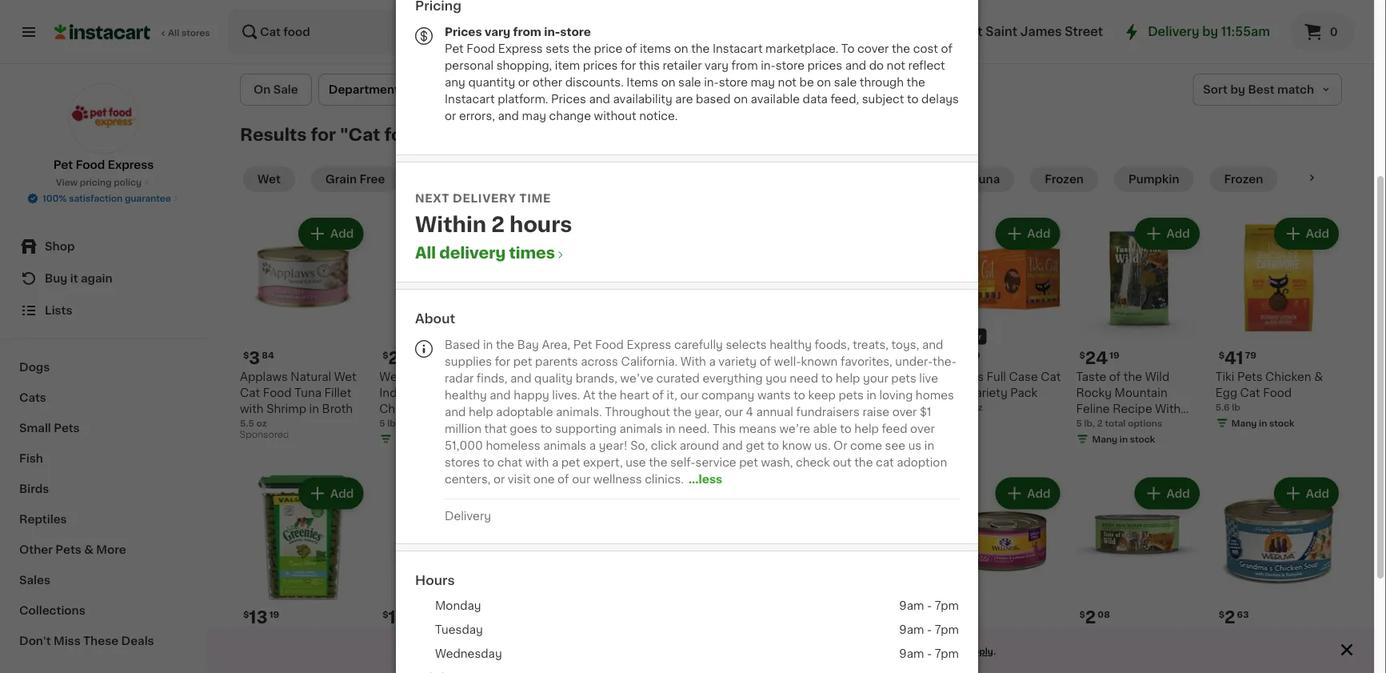Task type: vqa. For each thing, say whether or not it's contained in the screenshot.


Task type: locate. For each thing, give the bounding box(es) containing it.
cat inside open farm grain free salmon cat food
[[843, 646, 863, 657]]

2 food, from the left
[[798, 387, 830, 398]]

chicken inside tiki pets chicken & egg cat food 5.6 lb
[[1266, 371, 1312, 382]]

19 for 13
[[269, 610, 280, 619]]

over down loving
[[893, 406, 917, 417]]

0 horizontal spatial a
[[552, 457, 559, 468]]

2 best from the left
[[942, 333, 960, 340]]

0 vertical spatial express
[[498, 43, 543, 54]]

1 horizontal spatial express
[[498, 43, 543, 54]]

for left "cat
[[311, 126, 336, 143]]

feline inside 'taste of the wild rocky mountain feline formula wi'
[[1077, 662, 1111, 673]]

mountain for 24
[[1115, 387, 1168, 398]]

pets for tiki pets chicken & egg cat food 5.6 lb
[[1238, 371, 1263, 382]]

2 total from the left
[[827, 418, 847, 427]]

pumpkin
[[1129, 174, 1180, 185]]

many for 32
[[674, 434, 700, 443]]

1 5 lb from the left
[[380, 418, 396, 427]]

$ up multipack, at left
[[383, 610, 389, 619]]

2 5 from the left
[[658, 418, 664, 427]]

0 horizontal spatial hill's
[[519, 371, 546, 382]]

science up lives.
[[549, 371, 594, 382]]

other
[[533, 76, 563, 88]]

pet up across
[[574, 339, 593, 350]]

2 for within 2 hours
[[492, 214, 505, 235]]

1 frozen button from the left
[[1031, 166, 1099, 192]]

delivery down within 2 hours at the top left
[[440, 245, 506, 260]]

1 taste from the top
[[1077, 371, 1107, 382]]

1 horizontal spatial pet
[[562, 457, 581, 468]]

pets right other
[[55, 544, 81, 555]]

wet inside button
[[258, 174, 281, 185]]

feline inside greenies feline adult natural dental care cat treat
[[302, 630, 336, 641]]

variety
[[719, 356, 757, 367]]

1 horizontal spatial science
[[827, 371, 873, 382]]

adult down lives.
[[561, 403, 590, 414]]

2 wild from the top
[[1146, 630, 1170, 641]]

5 lb down grain-
[[658, 418, 675, 427]]

natural up pot at the bottom of the page
[[430, 630, 471, 641]]

total up the smoked
[[1106, 418, 1126, 427]]

1 sale from the left
[[679, 76, 702, 88]]

grain up .
[[991, 630, 1021, 641]]

wet
[[258, 174, 281, 185], [334, 371, 357, 382], [474, 630, 496, 641]]

best up 32
[[663, 333, 681, 340]]

2 9am from the top
[[900, 624, 925, 635]]

stock for 29
[[433, 434, 459, 443]]

1 horizontal spatial lb,
[[806, 418, 817, 427]]

1 horizontal spatial 3
[[539, 418, 545, 427]]

19 right 13
[[269, 610, 280, 619]]

feline up dental in the bottom left of the page
[[302, 630, 336, 641]]

natural inside applaws natural wet cat food tuna fillet with shrimp in broth 5.5 oz
[[291, 371, 331, 382]]

need
[[790, 373, 819, 384]]

and up meals
[[445, 406, 466, 417]]

product group containing 13
[[240, 474, 367, 673]]

2 for $ 2 74
[[946, 609, 957, 626]]

0 horizontal spatial applaws
[[240, 371, 288, 382]]

3 9am from the top
[[900, 648, 925, 659]]

recipe
[[735, 387, 775, 398], [1113, 403, 1153, 414], [465, 419, 504, 430]]

science
[[549, 371, 594, 382], [827, 371, 873, 382]]

frozen button right tuna button
[[1031, 166, 1099, 192]]

1 horizontal spatial best
[[942, 333, 960, 340]]

2 science from the left
[[827, 371, 873, 382]]

or down shopping,
[[518, 76, 530, 88]]

express up shopping,
[[498, 43, 543, 54]]

stock for 32
[[712, 434, 738, 443]]

0 horizontal spatial all
[[168, 28, 179, 37]]

2 7pm from the top
[[935, 624, 960, 635]]

13
[[249, 609, 268, 626]]

cat inside applaws natural wet cat food tuna fillet with shrimp in broth 5.5 oz
[[240, 387, 260, 398]]

1 horizontal spatial diet
[[876, 371, 899, 382]]

many in stock for 24
[[1093, 434, 1156, 443]]

0 horizontal spatial recipe
[[465, 419, 504, 430]]

$ for $ 39 04
[[522, 350, 528, 359]]

7pm for wednesday
[[935, 648, 960, 659]]

1 vertical spatial -
[[928, 624, 933, 635]]

0 vertical spatial help
[[836, 373, 861, 384]]

0 vertical spatial not
[[887, 60, 906, 71]]

1 vertical spatial for
[[1044, 646, 1063, 657]]

1 vertical spatial oz
[[257, 418, 267, 427]]

frozen left beef
[[1225, 174, 1264, 185]]

1 prices from the left
[[583, 60, 618, 71]]

roasted
[[1077, 419, 1124, 430]]

for
[[455, 435, 473, 446], [1044, 646, 1063, 657]]

$ inside $ 13 19
[[243, 610, 249, 619]]

diet inside hill's science diet cat food, chicken recipe, indoor, adult 1-6 7 lb, 3 total options
[[597, 371, 620, 382]]

for left this
[[621, 60, 637, 71]]

0 horizontal spatial express
[[108, 159, 154, 170]]

1 vertical spatial vary
[[705, 60, 729, 71]]

store down marketplace.
[[776, 60, 805, 71]]

cover
[[858, 43, 889, 54]]

food, inside hill's science diet cat food, chicken recipe, indoor, adult 1-6 7 lb, 3 total options
[[519, 387, 551, 398]]

1 vertical spatial in-
[[761, 60, 776, 71]]

2 tiki from the left
[[1216, 371, 1235, 382]]

availability
[[613, 93, 673, 104]]

3 lb, from the left
[[1085, 418, 1096, 427]]

expert,
[[583, 457, 623, 468]]

0 horizontal spatial sale
[[679, 76, 702, 88]]

natural inside greenies feline adult natural dental care cat treat
[[273, 646, 313, 657]]

wet down results
[[258, 174, 281, 185]]

lb for 29
[[388, 418, 396, 427]]

2 lb, from the left
[[806, 418, 817, 427]]

cat right care
[[270, 662, 290, 673]]

policy
[[114, 178, 142, 187]]

indoor
[[380, 387, 416, 398]]

more
[[96, 544, 126, 555]]

2 vertical spatial our
[[572, 473, 591, 485]]

3 total from the left
[[1106, 418, 1126, 427]]

2 vertical spatial pet
[[574, 339, 593, 350]]

2 vertical spatial recipe
[[465, 419, 504, 430]]

0 vertical spatial oz
[[973, 402, 983, 411]]

selects
[[726, 339, 767, 350]]

3 7pm from the top
[[935, 648, 960, 659]]

5 lb for 29
[[380, 418, 396, 427]]

of inside taste of the wild rocky mountain feline recipe with roasted venison & smoked salmon cat food
[[1110, 371, 1121, 382]]

$ for $ 13 19
[[243, 610, 249, 619]]

1 best seller from the left
[[663, 333, 703, 340]]

frozen for 1st 'frozen' button from the right
[[1225, 174, 1264, 185]]

science inside hill's science diet cat food, chicken recipe, indoor, adult 1-6 7 lb, 3 total options
[[549, 371, 594, 382]]

or inside 'based in the bay area, pet food express carefully selects healthy foods, treats, toys, and supplies for pet parents across california. with a variety of well-known favorites, under-the- radar finds, and quality brands, we've curated everything you need to help your pets live healthy and happy lives. at the heart of it, our company wants to keep pets in loving homes and help adoptable animals. throughout the year, our 4 annual fundraisers raise over $1 million that goes to supporting animals in need. this means we're able to help feed over 51,000 homeless animals a year! so, click around and get to know us. or come see us in stores to chat with a pet expert, use the self-service pet wash, check out the cat adoption centers, or visit one of our wellness clinics.'
[[494, 473, 505, 485]]

5 for 32
[[658, 418, 664, 427]]

0 horizontal spatial science
[[549, 371, 594, 382]]

or left errors,
[[445, 110, 456, 121]]

1 tiki from the left
[[937, 371, 956, 382]]

food inside tiki pets full case cat food variety pack 12 x 2.8 oz
[[937, 387, 966, 398]]

0 vertical spatial stores
[[182, 28, 210, 37]]

0 vertical spatial from
[[513, 26, 542, 37]]

pricing
[[80, 178, 112, 187]]

from
[[513, 26, 542, 37], [732, 60, 758, 71]]

84
[[262, 350, 274, 359]]

mountain up 'formula'
[[1115, 646, 1168, 657]]

$ left 74
[[941, 610, 946, 619]]

2 vertical spatial wet
[[474, 630, 496, 641]]

add button for wellness grain free indoor deboned chicken, turkey & chicken meals recipe natural food for adult cats
[[440, 219, 501, 248]]

food down the smoked
[[1077, 451, 1106, 462]]

1 horizontal spatial wellness
[[937, 630, 988, 641]]

1 seller from the left
[[682, 333, 703, 340]]

grain up spend $50.00 more to get promo. terms apply . at the bottom right
[[863, 630, 893, 641]]

add button for tiki pets full case cat food variety pack
[[997, 219, 1059, 248]]

1 horizontal spatial prices
[[551, 93, 587, 104]]

shop link
[[10, 230, 198, 263]]

0 vertical spatial instacart
[[713, 43, 763, 54]]

2 frozen from the left
[[1225, 174, 1264, 185]]

2 vertical spatial feline
[[1077, 662, 1111, 673]]

$ inside $ 29 69
[[383, 350, 389, 359]]

1 horizontal spatial instacart
[[713, 43, 763, 54]]

feed
[[882, 423, 908, 434]]

add button for weruva grandmas chicken soup with chicken and pumpk
[[1276, 479, 1338, 508]]

or down chat at the bottom of the page
[[494, 473, 505, 485]]

open farm grain free salmon cat food button
[[798, 474, 925, 673]]

to down the need
[[794, 389, 806, 401]]

3 5 from the left
[[1077, 418, 1083, 427]]

pet for based
[[574, 339, 593, 350]]

all for stores
[[168, 28, 179, 37]]

3 - from the top
[[928, 648, 933, 659]]

$ for $ 32 99
[[662, 350, 668, 359]]

lb inside tiki pets chicken & egg cat food 5.6 lb
[[1233, 402, 1241, 411]]

1 total from the left
[[547, 418, 568, 427]]

food"
[[384, 126, 434, 143]]

0 horizontal spatial wellness
[[380, 371, 430, 382]]

best inside product 'group'
[[942, 333, 960, 340]]

2 horizontal spatial or
[[518, 76, 530, 88]]

cat inside greenies feline adult natural dental care cat treat
[[270, 662, 290, 673]]

wet inside $ 18 applaws natural wet cat food pot multipack, fi
[[474, 630, 496, 641]]

many for 24
[[1093, 434, 1118, 443]]

known
[[802, 356, 838, 367]]

delivery for delivery by 11:55am
[[1149, 26, 1200, 38]]

sale
[[679, 76, 702, 88], [835, 76, 857, 88]]

cat right case in the bottom right of the page
[[1041, 371, 1062, 382]]

free
[[360, 174, 385, 185], [466, 371, 491, 382], [694, 403, 718, 414], [896, 630, 921, 641], [1024, 630, 1049, 641]]

wet inside applaws natural wet cat food tuna fillet with shrimp in broth 5.5 oz
[[334, 371, 357, 382]]

total inside product 'group'
[[1106, 418, 1126, 427]]

hill's inside hill's science diet cat food, chicken recipe, indoor, adult 1-6 7 lb, 3 total options
[[519, 371, 546, 382]]

frozen button left beef
[[1210, 166, 1278, 192]]

food
[[467, 43, 496, 54], [76, 159, 105, 170], [595, 339, 624, 350], [263, 387, 292, 398], [937, 387, 966, 398], [1264, 387, 1293, 398], [658, 419, 687, 430], [423, 435, 452, 446], [1077, 451, 1106, 462], [403, 646, 431, 657], [866, 646, 894, 657], [1013, 646, 1041, 657]]

cat down farm
[[843, 646, 863, 657]]

in down tiki pets chicken & egg cat food 5.6 lb
[[1260, 418, 1268, 427]]

cats inside cats link
[[19, 392, 46, 403]]

&
[[1315, 371, 1324, 382], [472, 403, 481, 414], [1175, 419, 1184, 430], [84, 544, 94, 555]]

1 horizontal spatial tuna
[[972, 174, 1001, 185]]

$ for $ 28 59
[[801, 350, 807, 359]]

$36.29 element
[[798, 607, 925, 628]]

1 horizontal spatial pet
[[445, 43, 464, 54]]

salmon down venison
[[1126, 435, 1168, 446]]

lb right 5.6
[[1233, 402, 1241, 411]]

taste of the wild rocky mountain feline recipe with roasted venison & smoked salmon cat food
[[1077, 371, 1191, 462]]

finds,
[[477, 373, 508, 384]]

1 horizontal spatial stores
[[445, 457, 480, 468]]

food down $36.29 element
[[866, 646, 894, 657]]

food down grain-
[[658, 419, 687, 430]]

tiki inside tiki pets chicken & egg cat food 5.6 lb
[[1216, 371, 1235, 382]]

tiki inside tiki pets full case cat food variety pack 12 x 2.8 oz
[[937, 371, 956, 382]]

$ left the '69'
[[383, 350, 389, 359]]

0 vertical spatial get
[[746, 440, 765, 451]]

$ 2 08
[[1080, 609, 1111, 626]]

0 horizontal spatial may
[[522, 110, 547, 121]]

add button
[[300, 219, 362, 248], [440, 219, 501, 248], [997, 219, 1059, 248], [1137, 219, 1199, 248], [1276, 219, 1338, 248], [300, 479, 362, 508], [440, 479, 501, 508], [579, 479, 641, 508], [719, 479, 780, 508], [858, 479, 920, 508], [997, 479, 1059, 508], [1137, 479, 1199, 508], [1276, 479, 1338, 508]]

treats,
[[853, 339, 889, 350]]

1 vertical spatial feline
[[302, 630, 336, 641]]

many in stock for 41
[[1232, 418, 1295, 427]]

2 hill's from the left
[[798, 371, 825, 382]]

any
[[445, 76, 466, 88]]

- left the $ 2 74 on the bottom right
[[928, 600, 933, 611]]

1 horizontal spatial or
[[494, 473, 505, 485]]

add for wellness grain free indoor deboned chicken, turkey & chicken meals recipe natural food for adult cats
[[470, 228, 493, 239]]

0 horizontal spatial with
[[240, 403, 264, 414]]

all inside all delivery times 
[[415, 245, 436, 260]]

the
[[573, 43, 591, 54], [692, 43, 710, 54], [892, 43, 911, 54], [907, 76, 926, 88], [496, 339, 515, 350], [1124, 371, 1143, 382], [599, 389, 617, 401], [673, 406, 692, 417], [649, 457, 668, 468], [855, 457, 874, 468], [1124, 630, 1143, 641]]

add for taste of the wild rocky mountain feline recipe with roasted venison & smoked salmon cat food
[[1167, 228, 1191, 239]]

1 horizontal spatial 5 lb
[[658, 418, 675, 427]]

a up raw
[[709, 356, 716, 367]]

$ inside $ 27 49
[[941, 350, 946, 359]]

small pets
[[19, 423, 80, 434]]

fish
[[19, 453, 43, 464]]

0 horizontal spatial pets
[[839, 389, 864, 401]]

1 vertical spatial for
[[311, 126, 336, 143]]

2 seller from the left
[[961, 333, 982, 340]]

0 vertical spatial recipe,
[[602, 387, 645, 398]]

in
[[483, 339, 493, 350], [867, 389, 877, 401], [309, 403, 319, 414], [1260, 418, 1268, 427], [666, 423, 676, 434], [423, 434, 431, 443], [702, 434, 710, 443], [1120, 434, 1129, 443], [925, 440, 935, 451]]

seller up 49
[[961, 333, 982, 340]]

2 horizontal spatial options
[[1129, 418, 1163, 427]]

full
[[987, 371, 1007, 382]]

1 7pm from the top
[[935, 600, 960, 611]]

- up promo.
[[928, 624, 933, 635]]

total for 24
[[1106, 418, 1126, 427]]

5 up the smoked
[[1077, 418, 1083, 427]]

1 vertical spatial mountain
[[1115, 646, 1168, 657]]

19 for 24
[[1110, 350, 1120, 359]]

food, up indoor,
[[519, 387, 551, 398]]

of down $ 24 19 in the bottom of the page
[[1110, 371, 1121, 382]]

1 food, from the left
[[519, 387, 551, 398]]

wild for 24
[[1146, 371, 1170, 382]]

cats link
[[10, 383, 198, 413]]

cat up the means
[[745, 403, 765, 414]]

salmon
[[1126, 435, 1168, 446], [798, 646, 840, 657]]

add button for taste of the wild rocky mountain feline recipe with roasted venison & smoked salmon cat food
[[1137, 219, 1199, 248]]

food right egg
[[1264, 387, 1293, 398]]

all for delivery
[[415, 245, 436, 260]]

with inside 'based in the bay area, pet food express carefully selects healthy foods, treats, toys, and supplies for pet parents across california. with a variety of well-known favorites, under-the- radar finds, and quality brands, we've curated everything you need to help your pets live healthy and happy lives. at the heart of it, our company wants to keep pets in loving homes and help adoptable animals. throughout the year, our 4 annual fundraisers raise over $1 million that goes to supporting animals in need. this means we're able to help feed over 51,000 homeless animals a year! so, click around and get to know us. or come see us in stores to chat with a pet expert, use the self-service pet wash, check out the cat adoption centers, or visit one of our wellness clinics.'
[[526, 457, 549, 468]]

real
[[658, 387, 683, 398]]

0 horizontal spatial 5 lb
[[380, 418, 396, 427]]

delivery up within 2 hours at the top left
[[453, 192, 516, 204]]

lb, inside hill's science diet cat food, chicken recipe, indoor, adult 1-6 7 lb, 3 total options
[[526, 418, 537, 427]]

pumpkin button
[[1115, 166, 1194, 192]]

0 horizontal spatial lb,
[[526, 418, 537, 427]]

1 horizontal spatial salmon
[[1126, 435, 1168, 446]]

1 frozen from the left
[[1045, 174, 1084, 185]]

taste of the wild rocky mountain feline formula wi
[[1077, 630, 1194, 673]]

for inside wellness grain free pate healthy food for adult cats
[[1044, 646, 1063, 657]]

wellness inside wellness grain free pate healthy food for adult cats
[[937, 630, 988, 641]]

recipe, down 'raise'
[[847, 419, 889, 430]]

1 horizontal spatial from
[[732, 60, 758, 71]]

your
[[864, 373, 889, 384]]

wild inside taste of the wild rocky mountain feline recipe with roasted venison & smoked salmon cat food
[[1146, 371, 1170, 382]]

0 horizontal spatial animals
[[544, 440, 587, 451]]

2 mountain from the top
[[1115, 646, 1168, 657]]

tiki for food
[[937, 371, 956, 382]]

0 horizontal spatial diet
[[597, 371, 620, 382]]

the up retailer
[[692, 43, 710, 54]]

prices vary from in-store pet food express sets the price of items on the instacart marketplace. to cover the cost of personal shopping, item prices for this retailer vary from in-store prices and do not reflect any quantity or other discounts. items on sale in-store may not be on sale through the instacart platform. prices and availability are based on available data feed, subject to delays or errors, and may change without notice.
[[445, 26, 959, 121]]

frozen for 1st 'frozen' button from the left
[[1045, 174, 1084, 185]]

rocky inside 'taste of the wild rocky mountain feline formula wi'
[[1077, 646, 1112, 657]]

hill's inside hill's science diet cat food, premium, perfect weight, chicken recipe, adult
[[798, 371, 825, 382]]

3 9am - 7pm from the top
[[900, 648, 960, 659]]

1 vertical spatial delivery
[[445, 510, 491, 521]]

small pets link
[[10, 413, 198, 443]]

our down expert,
[[572, 473, 591, 485]]

$ right under-
[[941, 350, 946, 359]]

2 up the smoked
[[1098, 418, 1103, 427]]

shopping,
[[497, 60, 552, 71]]

0 horizontal spatial lb
[[388, 418, 396, 427]]

food, up perfect on the right
[[798, 387, 830, 398]]

food inside $ 18 applaws natural wet cat food pot multipack, fi
[[403, 646, 431, 657]]

all down within
[[415, 245, 436, 260]]

39
[[528, 350, 551, 366]]

use
[[626, 457, 646, 468]]

with down grandmas
[[1297, 646, 1321, 657]]

1 vertical spatial salmon
[[798, 646, 840, 657]]

- for monday
[[928, 600, 933, 611]]

9am
[[900, 600, 925, 611], [900, 624, 925, 635], [900, 648, 925, 659]]

2 taste from the top
[[1077, 630, 1107, 641]]

diet for premium,
[[876, 371, 899, 382]]

add for taste of the wild rocky mountain feline formula wi
[[1167, 488, 1191, 499]]

product group containing 3
[[240, 214, 367, 444]]

2 for $ 2 63
[[1225, 609, 1236, 626]]

cat inside $ 18 applaws natural wet cat food pot multipack, fi
[[380, 646, 400, 657]]

a down supporting
[[590, 440, 596, 451]]

1 vertical spatial recipe
[[1113, 403, 1153, 414]]

product group
[[240, 214, 367, 444], [380, 214, 506, 462], [937, 214, 1064, 413], [1077, 214, 1204, 462], [1216, 214, 1343, 432], [240, 474, 367, 673], [380, 474, 506, 673], [519, 474, 646, 673], [658, 474, 785, 673], [798, 474, 925, 673], [937, 474, 1064, 673], [1077, 474, 1204, 673], [1216, 474, 1343, 673]]

2 horizontal spatial lb
[[1233, 402, 1241, 411]]

express up california. on the bottom of the page
[[627, 339, 672, 350]]

0 vertical spatial 9am - 7pm
[[900, 600, 960, 611]]

1 diet from the left
[[597, 371, 620, 382]]

0 vertical spatial prices
[[445, 26, 482, 37]]

1 horizontal spatial seller
[[961, 333, 982, 340]]

$ for $ 29 69
[[383, 350, 389, 359]]

1 wild from the top
[[1146, 371, 1170, 382]]

total inside hill's science diet cat food, chicken recipe, indoor, adult 1-6 7 lb, 3 total options
[[547, 418, 568, 427]]

pet
[[514, 356, 533, 367], [562, 457, 581, 468], [740, 457, 759, 468]]

1 9am from the top
[[900, 600, 925, 611]]

1 - from the top
[[928, 600, 933, 611]]

notice.
[[640, 110, 678, 121]]

$ inside the $ 2 74
[[941, 610, 946, 619]]

wet up fillet
[[334, 371, 357, 382]]

1 science from the left
[[549, 371, 594, 382]]

0 vertical spatial delivery
[[453, 192, 516, 204]]

cat up 5.5
[[240, 387, 260, 398]]

applaws down $ 3 84
[[240, 371, 288, 382]]

$ 27 49
[[941, 350, 981, 366]]

9am for wednesday
[[900, 648, 925, 659]]

$ inside $ 39 04
[[522, 350, 528, 359]]

2 diet from the left
[[876, 371, 899, 382]]

0 horizontal spatial delivery
[[445, 510, 491, 521]]

tiki
[[937, 371, 956, 382], [1216, 371, 1235, 382]]

lb, for 28
[[806, 418, 817, 427]]

add for weruva grandmas chicken soup with chicken and pumpk
[[1307, 488, 1330, 499]]

0 horizontal spatial best
[[663, 333, 681, 340]]

grain inside open farm grain free salmon cat food
[[863, 630, 893, 641]]

9am - 7pm
[[900, 600, 960, 611], [900, 624, 960, 635], [900, 648, 960, 659]]

19 inside $ 24 19
[[1110, 350, 1120, 359]]

- for tuesday
[[928, 624, 933, 635]]

pets for tiki pets full case cat food variety pack 12 x 2.8 oz
[[959, 371, 984, 382]]

lb down grain-
[[666, 418, 675, 427]]

5 for 24
[[1077, 418, 1083, 427]]

hill's for hill's science diet cat food, chicken recipe, indoor, adult 1-6 7 lb, 3 total options
[[519, 371, 546, 382]]

delivery inside all delivery times 
[[440, 245, 506, 260]]

of right price
[[626, 43, 637, 54]]

0 vertical spatial wet
[[258, 174, 281, 185]]

wild inside 'taste of the wild rocky mountain feline formula wi'
[[1146, 630, 1170, 641]]

$ inside $ 24 19
[[1080, 350, 1086, 359]]

2 9am - 7pm from the top
[[900, 624, 960, 635]]

cats inside wellness grain free indoor deboned chicken, turkey & chicken meals recipe natural food for adult cats
[[380, 451, 406, 462]]

add for tiki pets full case cat food variety pack
[[1028, 228, 1051, 239]]

None search field
[[229, 10, 637, 54]]

taste down 24
[[1077, 371, 1107, 382]]

adult down that
[[476, 435, 505, 446]]

74
[[959, 610, 970, 619]]

applaws down 18
[[380, 630, 427, 641]]

1 horizontal spatial store
[[719, 76, 748, 88]]

1 rocky from the top
[[1077, 387, 1112, 398]]

9am for tuesday
[[900, 624, 925, 635]]

food, inside hill's science diet cat food, premium, perfect weight, chicken recipe, adult
[[798, 387, 830, 398]]

63
[[1238, 610, 1250, 619]]

1 vertical spatial 19
[[269, 610, 280, 619]]

to up or
[[841, 423, 852, 434]]

1 horizontal spatial delivery
[[1149, 26, 1200, 38]]

0 vertical spatial 19
[[1110, 350, 1120, 359]]

many for 41
[[1232, 418, 1258, 427]]

mountain inside taste of the wild rocky mountain feline recipe with roasted venison & smoked salmon cat food
[[1115, 387, 1168, 398]]

$ for $ 2 74
[[941, 610, 946, 619]]

instacart logo image
[[54, 22, 150, 42]]

1 horizontal spatial our
[[681, 389, 699, 401]]

$ for $ 2 08
[[1080, 610, 1086, 619]]

food,
[[519, 387, 551, 398], [798, 387, 830, 398]]

7pm for tuesday
[[935, 624, 960, 635]]

3 options from the left
[[1129, 418, 1163, 427]]

2 for $ 2 08
[[1086, 609, 1097, 626]]

$ inside $ 18 applaws natural wet cat food pot multipack, fi
[[383, 610, 389, 619]]

1 options from the left
[[570, 418, 605, 427]]

wellness grain free indoor deboned chicken, turkey & chicken meals recipe natural food for adult cats
[[380, 371, 505, 462]]

1 vertical spatial rocky
[[1077, 646, 1112, 657]]

with down carefully on the bottom of page
[[681, 356, 707, 367]]

at
[[584, 389, 596, 401]]

$ inside $ 41 79
[[1220, 350, 1225, 359]]

with up 5.5
[[240, 403, 264, 414]]

recipe, inside hill's science diet cat food, chicken recipe, indoor, adult 1-6 7 lb, 3 total options
[[602, 387, 645, 398]]

add for wellness grain free pate healthy food for adult cats
[[1028, 488, 1051, 499]]

the up item
[[573, 43, 591, 54]]

taste for 2
[[1077, 630, 1107, 641]]

grain free button
[[311, 166, 400, 192]]

weight,
[[842, 403, 885, 414]]

many in stock for 32
[[674, 434, 738, 443]]

stock down "this"
[[712, 434, 738, 443]]

with
[[240, 403, 264, 414], [526, 457, 549, 468], [1297, 646, 1321, 657]]

seller up 99
[[682, 333, 703, 340]]

in- down service type group
[[761, 60, 776, 71]]

many in stock
[[1232, 418, 1295, 427], [396, 434, 459, 443], [674, 434, 738, 443], [1093, 434, 1156, 443]]

many
[[1232, 418, 1258, 427], [396, 434, 421, 443], [674, 434, 700, 443], [1093, 434, 1118, 443]]

0 vertical spatial with
[[681, 356, 707, 367]]

1 9am - 7pm from the top
[[900, 600, 960, 611]]

1 vertical spatial wet
[[334, 371, 357, 382]]

2 horizontal spatial a
[[709, 356, 716, 367]]

retailer
[[663, 60, 702, 71]]

diet inside hill's science diet cat food, premium, perfect weight, chicken recipe, adult
[[876, 371, 899, 382]]

you
[[766, 373, 787, 384]]

feline inside taste of the wild rocky mountain feline recipe with roasted venison & smoked salmon cat food
[[1077, 403, 1111, 414]]

time
[[520, 192, 551, 204]]

pets inside tiki pets chicken & egg cat food 5.6 lb
[[1238, 371, 1263, 382]]

2 vertical spatial for
[[495, 356, 511, 367]]

$ inside $ 32 99
[[662, 350, 668, 359]]

$ 41 79
[[1220, 350, 1257, 366]]

5 for 29
[[380, 418, 385, 427]]

& inside taste of the wild rocky mountain feline recipe with roasted venison & smoked salmon cat food
[[1175, 419, 1184, 430]]

add for greenies feline adult natural dental care cat treat
[[331, 488, 354, 499]]

2 best seller from the left
[[942, 333, 982, 340]]

add button for greenies feline adult natural dental care cat treat
[[300, 479, 362, 508]]

adult inside wellness grain free indoor deboned chicken, turkey & chicken meals recipe natural food for adult cats
[[476, 435, 505, 446]]

rocky inside taste of the wild rocky mountain feline recipe with roasted venison & smoked salmon cat food
[[1077, 387, 1112, 398]]

2 5 lb from the left
[[658, 418, 675, 427]]

1 vertical spatial express
[[108, 159, 154, 170]]

adult inside hill's science diet cat food, premium, perfect weight, chicken recipe, adult
[[892, 419, 922, 430]]

instacart up errors,
[[445, 93, 495, 104]]

0 vertical spatial rocky
[[1077, 387, 1112, 398]]

instinct raw boost real chicken recipe grain-free dry cat food
[[658, 371, 775, 430]]

0 horizontal spatial pet
[[514, 356, 533, 367]]

not
[[887, 60, 906, 71], [778, 76, 797, 88]]

deals
[[121, 635, 154, 647]]

1 5 from the left
[[380, 418, 385, 427]]

59
[[831, 350, 843, 359]]

5 lb, 2 total options
[[1077, 418, 1163, 427]]

0 vertical spatial with
[[240, 403, 264, 414]]

other pets & more
[[19, 544, 126, 555]]

in left broth
[[309, 403, 319, 414]]

1 horizontal spatial for
[[495, 356, 511, 367]]

cat down under-
[[902, 371, 922, 382]]

frozen
[[1045, 174, 1084, 185], [1225, 174, 1264, 185]]

1 lb, from the left
[[526, 418, 537, 427]]

1 vertical spatial with
[[526, 457, 549, 468]]

2 - from the top
[[928, 624, 933, 635]]

on
[[254, 84, 271, 95]]

grain
[[326, 174, 357, 185], [433, 371, 463, 382], [863, 630, 893, 641], [991, 630, 1021, 641]]

5 down grain-
[[658, 418, 664, 427]]

0 vertical spatial wild
[[1146, 371, 1170, 382]]

satisfaction
[[69, 194, 123, 203]]

2 rocky from the top
[[1077, 646, 1112, 657]]

2 options from the left
[[850, 418, 884, 427]]

deboned
[[419, 387, 471, 398]]

of right one
[[558, 473, 570, 485]]

$ up the need
[[801, 350, 807, 359]]

2 horizontal spatial wet
[[474, 630, 496, 641]]

recipe inside wellness grain free indoor deboned chicken, turkey & chicken meals recipe natural food for adult cats
[[465, 419, 504, 430]]

recipe, down we've
[[602, 387, 645, 398]]

mountain inside 'taste of the wild rocky mountain feline formula wi'
[[1115, 646, 1168, 657]]

0 vertical spatial tuna
[[972, 174, 1001, 185]]

$ 3 84
[[243, 350, 274, 366]]

$ for $ 2 63
[[1220, 610, 1225, 619]]

1 best from the left
[[663, 333, 681, 340]]

2 vertical spatial store
[[719, 76, 748, 88]]

and
[[846, 60, 867, 71], [589, 93, 611, 104], [498, 110, 519, 121], [923, 339, 944, 350], [511, 373, 532, 384], [490, 389, 511, 401], [445, 406, 466, 417], [722, 440, 743, 451], [1265, 662, 1286, 673]]

pet food express logo image
[[68, 83, 139, 154]]

9am - 7pm for monday
[[900, 600, 960, 611]]

cats inside wellness grain free pate healthy food for adult cats
[[970, 662, 996, 673]]

$ for $ 41 79
[[1220, 350, 1225, 359]]

$ down bay
[[522, 350, 528, 359]]

promo.
[[904, 647, 936, 656]]

$ inside $ 28 59
[[801, 350, 807, 359]]

express for based
[[627, 339, 672, 350]]

dental
[[316, 646, 353, 657]]

wild up venison
[[1146, 371, 1170, 382]]

supplies
[[445, 356, 492, 367]]

1 mountain from the top
[[1115, 387, 1168, 398]]

express inside 'based in the bay area, pet food express carefully selects healthy foods, treats, toys, and supplies for pet parents across california. with a variety of well-known favorites, under-the- radar finds, and quality brands, we've curated everything you need to help your pets live healthy and happy lives. at the heart of it, our company wants to keep pets in loving homes and help adoptable animals. throughout the year, our 4 annual fundraisers raise over $1 million that goes to supporting animals in need. this means we're able to help feed over 51,000 homeless animals a year! so, click around and get to know us. or come see us in stores to chat with a pet expert, use the self-service pet wash, check out the cat adoption centers, or visit one of our wellness clinics.'
[[627, 339, 672, 350]]

add
[[331, 228, 354, 239], [470, 228, 493, 239], [1028, 228, 1051, 239], [1167, 228, 1191, 239], [1307, 228, 1330, 239], [331, 488, 354, 499], [470, 488, 493, 499], [609, 488, 633, 499], [749, 488, 772, 499], [888, 488, 912, 499], [1028, 488, 1051, 499], [1167, 488, 1191, 499], [1307, 488, 1330, 499]]

free inside wellness grain free pate healthy food for adult cats
[[1024, 630, 1049, 641]]

1 hill's from the left
[[519, 371, 546, 382]]

0 horizontal spatial 19
[[269, 610, 280, 619]]

options inside hill's science diet cat food, chicken recipe, indoor, adult 1-6 7 lb, 3 total options
[[570, 418, 605, 427]]

available
[[751, 93, 800, 104]]



Task type: describe. For each thing, give the bounding box(es) containing it.
instinct
[[658, 371, 701, 382]]

free inside open farm grain free salmon cat food
[[896, 630, 921, 641]]

0 vertical spatial vary
[[485, 26, 511, 37]]

sale
[[274, 84, 298, 95]]

best seller for 32
[[663, 333, 703, 340]]

and down "this"
[[722, 440, 743, 451]]

greenies feline adult natural dental care cat treat
[[240, 630, 353, 673]]

chicken inside hill's science diet cat food, chicken recipe, indoor, adult 1-6 7 lb, 3 total options
[[554, 387, 600, 398]]

cat inside tiki pets chicken & egg cat food 5.6 lb
[[1241, 387, 1261, 398]]

of up you
[[760, 356, 772, 367]]

food inside open farm grain free salmon cat food
[[866, 646, 894, 657]]

food inside instinct raw boost real chicken recipe grain-free dry cat food
[[658, 419, 687, 430]]

natural inside wellness grain free indoor deboned chicken, turkey & chicken meals recipe natural food for adult cats
[[380, 435, 420, 446]]

and up the happy
[[511, 373, 532, 384]]

1 vertical spatial a
[[590, 440, 596, 451]]

9am - 7pm for tuesday
[[900, 624, 960, 635]]

need.
[[679, 423, 710, 434]]

in up weight,
[[867, 389, 877, 401]]

hill's for hill's science diet cat food, premium, perfect weight, chicken recipe, adult
[[798, 371, 825, 382]]

express for prices
[[498, 43, 543, 54]]

across
[[581, 356, 619, 367]]

this
[[639, 60, 660, 71]]

food inside wellness grain free pate healthy food for adult cats
[[1013, 646, 1041, 657]]

2 horizontal spatial pet
[[740, 457, 759, 468]]

food inside 'based in the bay area, pet food express carefully selects healthy foods, treats, toys, and supplies for pet parents across california. with a variety of well-known favorites, under-the- radar finds, and quality brands, we've curated everything you need to help your pets live healthy and happy lives. at the heart of it, our company wants to keep pets in loving homes and help adoptable animals. throughout the year, our 4 annual fundraisers raise over $1 million that goes to supporting animals in need. this means we're able to help feed over 51,000 homeless animals a year! so, click around and get to know us. or come see us in stores to chat with a pet expert, use the self-service pet wash, check out the cat adoption centers, or visit one of our wellness clinics.'
[[595, 339, 624, 350]]

in inside applaws natural wet cat food tuna fillet with shrimp in broth 5.5 oz
[[309, 403, 319, 414]]

food, for premium,
[[798, 387, 830, 398]]

service type group
[[658, 16, 881, 48]]

2 down fundraisers
[[819, 418, 824, 427]]


[[555, 249, 567, 260]]

and inside "weruva grandmas chicken soup with chicken and pumpk"
[[1265, 662, 1286, 673]]

food inside prices vary from in-store pet food express sets the price of items on the instacart marketplace. to cover the cost of personal shopping, item prices for this retailer vary from in-store prices and do not reflect any quantity or other discounts. items on sale in-store may not be on sale through the instacart platform. prices and availability are based on available data feed, subject to delays or errors, and may change without notice.
[[467, 43, 496, 54]]

of inside 'taste of the wild rocky mountain feline formula wi'
[[1110, 630, 1121, 641]]

$ for $ 18 applaws natural wet cat food pot multipack, fi
[[383, 610, 389, 619]]

add button for wellness grain free pate healthy food for adult cats
[[997, 479, 1059, 508]]

best for 27
[[942, 333, 960, 340]]

add for tiki pets chicken & egg cat food
[[1307, 228, 1330, 239]]

add button for tiki pets chicken & egg cat food
[[1276, 219, 1338, 248]]

1 vertical spatial or
[[445, 110, 456, 121]]

delivery for delivery
[[445, 510, 491, 521]]

to inside prices vary from in-store pet food express sets the price of items on the instacart marketplace. to cover the cost of personal shopping, item prices for this retailer vary from in-store prices and do not reflect any quantity or other discounts. items on sale in-store may not be on sale through the instacart platform. prices and availability are based on available data feed, subject to delays or errors, and may change without notice.
[[908, 93, 919, 104]]

add for open farm grain free salmon cat food
[[888, 488, 912, 499]]

0 horizontal spatial from
[[513, 26, 542, 37]]

visit
[[508, 473, 531, 485]]

0 horizontal spatial healthy
[[445, 389, 487, 401]]

wellness for 2
[[937, 630, 988, 641]]

applaws inside $ 18 applaws natural wet cat food pot multipack, fi
[[380, 630, 427, 641]]

9am - 7pm for wednesday
[[900, 648, 960, 659]]

2 vertical spatial help
[[855, 423, 880, 434]]

32
[[668, 350, 690, 366]]

around
[[680, 440, 719, 451]]

options for 28
[[850, 418, 884, 427]]

$ for $ 24 19
[[1080, 350, 1086, 359]]

in down need.
[[702, 434, 710, 443]]

to up wash, on the right of page
[[768, 440, 780, 451]]

times
[[509, 245, 555, 260]]

lives.
[[553, 389, 581, 401]]

buy it again
[[45, 273, 113, 284]]

chicken inside instinct raw boost real chicken recipe grain-free dry cat food
[[686, 387, 732, 398]]

able
[[814, 423, 838, 434]]

$50.00
[[815, 647, 847, 656]]

that
[[485, 423, 507, 434]]

product group containing 29
[[380, 214, 506, 462]]

tiki for cat
[[1216, 371, 1235, 382]]

free inside instinct raw boost real chicken recipe grain-free dry cat food
[[694, 403, 718, 414]]

recipe inside instinct raw boost real chicken recipe grain-free dry cat food
[[735, 387, 775, 398]]

and down to
[[846, 60, 867, 71]]

pet for prices
[[445, 43, 464, 54]]

delays
[[922, 93, 959, 104]]

quality
[[535, 373, 573, 384]]

more
[[849, 647, 873, 656]]

and down discounts.
[[589, 93, 611, 104]]

of left it,
[[653, 389, 664, 401]]

5 lb for 32
[[658, 418, 675, 427]]

pack
[[1011, 387, 1038, 398]]

all stores
[[168, 28, 210, 37]]

41
[[1225, 350, 1244, 366]]

based in the bay area, pet food express carefully selects healthy foods, treats, toys, and supplies for pet parents across california. with a variety of well-known favorites, under-the- radar finds, and quality brands, we've curated everything you need to help your pets live healthy and happy lives. at the heart of it, our company wants to keep pets in loving homes and help adoptable animals. throughout the year, our 4 annual fundraisers raise over $1 million that goes to supporting animals in need. this means we're able to help feed over 51,000 homeless animals a year! so, click around and get to know us. or come see us in stores to chat with a pet expert, use the self-service pet wash, check out the cat adoption centers, or visit one of our wellness clinics.
[[445, 339, 957, 485]]

9am for monday
[[900, 600, 925, 611]]

pets for other pets & more
[[55, 544, 81, 555]]

& inside tiki pets chicken & egg cat food 5.6 lb
[[1315, 371, 1324, 382]]

toys,
[[892, 339, 920, 350]]

food inside taste of the wild rocky mountain feline recipe with roasted venison & smoked salmon cat food
[[1077, 451, 1106, 462]]

case
[[1010, 371, 1039, 382]]

7pm for monday
[[935, 600, 960, 611]]

grain inside wellness grain free indoor deboned chicken, turkey & chicken meals recipe natural food for adult cats
[[433, 371, 463, 382]]

oz inside tiki pets full case cat food variety pack 12 x 2.8 oz
[[973, 402, 983, 411]]

pet food express
[[53, 159, 154, 170]]

get inside 'based in the bay area, pet food express carefully selects healthy foods, treats, toys, and supplies for pet parents across california. with a variety of well-known favorites, under-the- radar finds, and quality brands, we've curated everything you need to help your pets live healthy and happy lives. at the heart of it, our company wants to keep pets in loving homes and help adoptable animals. throughout the year, our 4 annual fundraisers raise over $1 million that goes to supporting animals in need. this means we're able to help feed over 51,000 homeless animals a year! so, click around and get to know us. or come see us in stores to chat with a pet expert, use the self-service pet wash, check out the cat adoption centers, or visit one of our wellness clinics.'
[[746, 440, 765, 451]]

grain-
[[658, 403, 694, 414]]

0 horizontal spatial for
[[311, 126, 336, 143]]

free inside wellness grain free indoor deboned chicken, turkey & chicken meals recipe natural food for adult cats
[[466, 371, 491, 382]]

wild for 2
[[1146, 630, 1170, 641]]

adult inside greenies feline adult natural dental care cat treat
[[240, 646, 270, 657]]

multipack,
[[380, 662, 438, 673]]

open farm grain free salmon cat food
[[798, 630, 921, 657]]

supporting
[[555, 423, 617, 434]]

marketplace.
[[766, 43, 839, 54]]

1 vertical spatial may
[[522, 110, 547, 121]]

product group containing 41
[[1216, 214, 1343, 432]]

seller for 27
[[961, 333, 982, 340]]

2 sale from the left
[[835, 76, 857, 88]]

2 horizontal spatial in-
[[761, 60, 776, 71]]

best seller for 27
[[942, 333, 982, 340]]

0 horizontal spatial stores
[[182, 28, 210, 37]]

buy it again link
[[10, 263, 198, 295]]

with inside 'based in the bay area, pet food express carefully selects healthy foods, treats, toys, and supplies for pet parents across california. with a variety of well-known favorites, under-the- radar finds, and quality brands, we've curated everything you need to help your pets live healthy and happy lives. at the heart of it, our company wants to keep pets in loving homes and help adoptable animals. throughout the year, our 4 annual fundraisers raise over $1 million that goes to supporting animals in need. this means we're able to help feed over 51,000 homeless animals a year! so, click around and get to know us. or come see us in stores to chat with a pet expert, use the self-service pet wash, check out the cat adoption centers, or visit one of our wellness clinics.'
[[681, 356, 707, 367]]

2 horizontal spatial store
[[776, 60, 805, 71]]

delivery for all
[[440, 245, 506, 260]]

0 horizontal spatial 3
[[249, 350, 260, 366]]

loving
[[880, 389, 913, 401]]

spend
[[783, 647, 813, 656]]

food inside tiki pets chicken & egg cat food 5.6 lb
[[1264, 387, 1293, 398]]

stock for 24
[[1131, 434, 1156, 443]]

$ for $ 27 49
[[941, 350, 946, 359]]

egg
[[1216, 387, 1238, 398]]

the inside 'taste of the wild rocky mountain feline formula wi'
[[1124, 630, 1143, 641]]

1 vertical spatial prices
[[551, 93, 587, 104]]

cost
[[914, 43, 939, 54]]

quantity
[[469, 76, 516, 88]]

us.
[[815, 440, 831, 451]]

cat inside instinct raw boost real chicken recipe grain-free dry cat food
[[745, 403, 765, 414]]

view
[[56, 178, 78, 187]]

in down meals
[[423, 434, 431, 443]]

x
[[949, 402, 954, 411]]

boost
[[731, 371, 764, 382]]

product group containing 27
[[937, 214, 1064, 413]]

natural inside $ 18 applaws natural wet cat food pot multipack, fi
[[430, 630, 471, 641]]

add button for applaws natural wet cat food pot multipack, fi
[[440, 479, 501, 508]]

cat inside taste of the wild rocky mountain feline recipe with roasted venison & smoked salmon cat food
[[1171, 435, 1191, 446]]

hill's science diet cat food, premium, perfect weight, chicken recipe, adult
[[798, 371, 922, 430]]

0 horizontal spatial in-
[[544, 26, 560, 37]]

clinics.
[[645, 473, 684, 485]]

to left chat at the bottom of the page
[[483, 457, 495, 468]]

grain inside wellness grain free pate healthy food for adult cats
[[991, 630, 1021, 641]]

one
[[534, 473, 555, 485]]

annual
[[757, 406, 794, 417]]

0 horizontal spatial not
[[778, 76, 797, 88]]

the left bay
[[496, 339, 515, 350]]

james
[[1021, 26, 1063, 38]]

- for wednesday
[[928, 648, 933, 659]]

salmon inside taste of the wild rocky mountain feline recipe with roasted venison & smoked salmon cat food
[[1126, 435, 1168, 446]]

perfect
[[798, 403, 840, 414]]

in right us
[[925, 440, 935, 451]]

stock for 41
[[1270, 418, 1295, 427]]

on right be
[[817, 76, 832, 88]]

cat inside tiki pets full case cat food variety pack 12 x 2.8 oz
[[1041, 371, 1062, 382]]

lb for 32
[[666, 418, 675, 427]]

the inside taste of the wild rocky mountain feline recipe with roasted venison & smoked salmon cat food
[[1124, 371, 1143, 382]]

27
[[946, 350, 967, 366]]

0 vertical spatial our
[[681, 389, 699, 401]]

on down retailer
[[662, 76, 676, 88]]

cat inside hill's science diet cat food, premium, perfect weight, chicken recipe, adult
[[902, 371, 922, 382]]

the down come
[[855, 457, 874, 468]]

tiki pets full case cat food variety pack 12 x 2.8 oz
[[937, 371, 1062, 411]]

1 vertical spatial help
[[469, 406, 493, 417]]

chicken inside hill's science diet cat food, premium, perfect weight, chicken recipe, adult
[[798, 419, 844, 430]]

beef
[[1309, 174, 1336, 185]]

food up pricing
[[76, 159, 105, 170]]

of down 1237 on the right of the page
[[942, 43, 953, 54]]

raw
[[704, 371, 728, 382]]

are
[[676, 93, 693, 104]]

on right the based
[[734, 93, 748, 104]]

reptiles
[[19, 514, 67, 525]]

0 horizontal spatial pet
[[53, 159, 73, 170]]

food, for chicken
[[519, 387, 551, 398]]

stores inside 'based in the bay area, pet food express carefully selects healthy foods, treats, toys, and supplies for pet parents across california. with a variety of well-known favorites, under-the- radar finds, and quality brands, we've curated everything you need to help your pets live healthy and happy lives. at the heart of it, our company wants to keep pets in loving homes and help adoptable animals. throughout the year, our 4 annual fundraisers raise over $1 million that goes to supporting animals in need. this means we're able to help feed over 51,000 homeless animals a year! so, click around and get to know us. or come see us in stores to chat with a pet expert, use the self-service pet wash, check out the cat adoption centers, or visit one of our wellness clinics.'
[[445, 457, 480, 468]]

close image
[[1338, 640, 1357, 659]]

grain down the results for "cat food"
[[326, 174, 357, 185]]

best for 32
[[663, 333, 681, 340]]

0 vertical spatial over
[[893, 406, 917, 417]]

applaws inside applaws natural wet cat food tuna fillet with shrimp in broth 5.5 oz
[[240, 371, 288, 382]]

check
[[796, 457, 830, 468]]

healthy
[[966, 646, 1010, 657]]

tuna button
[[958, 166, 1015, 192]]

feline for 2
[[1077, 662, 1111, 673]]

rocky for 2
[[1077, 646, 1112, 657]]

1 horizontal spatial vary
[[705, 60, 729, 71]]

in up the click
[[666, 423, 676, 434]]

don't miss these deals
[[19, 635, 154, 647]]

adult inside wellness grain free pate healthy food for adult cats
[[937, 662, 967, 673]]

personal
[[445, 60, 494, 71]]

tuna inside tuna button
[[972, 174, 1001, 185]]

2 vertical spatial in-
[[704, 76, 719, 88]]

1 vertical spatial our
[[725, 406, 743, 417]]

$ 32 99
[[662, 350, 703, 366]]

small
[[19, 423, 51, 434]]

for inside 'based in the bay area, pet food express carefully selects healthy foods, treats, toys, and supplies for pet parents across california. with a variety of well-known favorites, under-the- radar finds, and quality brands, we've curated everything you need to help your pets live healthy and happy lives. at the heart of it, our company wants to keep pets in loving homes and help adoptable animals. throughout the year, our 4 annual fundraisers raise over $1 million that goes to supporting animals in need. this means we're able to help feed over 51,000 homeless animals a year! so, click around and get to know us. or come see us in stores to chat with a pet expert, use the self-service pet wash, check out the cat adoption centers, or visit one of our wellness clinics.'
[[495, 356, 511, 367]]

hours
[[415, 574, 455, 587]]

$ for $ 3 84
[[243, 350, 249, 359]]

...
[[689, 473, 699, 485]]

seller for 32
[[682, 333, 703, 340]]

for inside wellness grain free indoor deboned chicken, turkey & chicken meals recipe natural food for adult cats
[[455, 435, 473, 446]]

in down 5 lb, 2 total options
[[1120, 434, 1129, 443]]

1 horizontal spatial healthy
[[770, 339, 812, 350]]

with inside taste of the wild rocky mountain feline recipe with roasted venison & smoked salmon cat food
[[1156, 403, 1182, 414]]

recipe, inside hill's science diet cat food, premium, perfect weight, chicken recipe, adult
[[847, 419, 889, 430]]

be
[[800, 76, 815, 88]]

street
[[1065, 26, 1104, 38]]

adult inside hill's science diet cat food, chicken recipe, indoor, adult 1-6 7 lb, 3 total options
[[561, 403, 590, 414]]

foods,
[[815, 339, 850, 350]]

these
[[83, 635, 119, 647]]

many for 29
[[396, 434, 421, 443]]

soup
[[1265, 646, 1294, 657]]

on up retailer
[[674, 43, 689, 54]]

birds link
[[10, 474, 198, 504]]

rocky for 24
[[1077, 387, 1112, 398]]

salmon inside open farm grain free salmon cat food
[[798, 646, 840, 657]]

to right more
[[875, 647, 885, 656]]

1 horizontal spatial pets
[[892, 373, 917, 384]]

cat inside hill's science diet cat food, chicken recipe, indoor, adult 1-6 7 lb, 3 total options
[[623, 371, 643, 382]]

on sale
[[254, 84, 298, 95]]

pets for small pets
[[54, 423, 80, 434]]

2 prices from the left
[[808, 60, 843, 71]]

chicken inside wellness grain free indoor deboned chicken, turkey & chicken meals recipe natural food for adult cats
[[380, 419, 426, 430]]

& inside wellness grain free indoor deboned chicken, turkey & chicken meals recipe natural food for adult cats
[[472, 403, 481, 414]]

for inside prices vary from in-store pet food express sets the price of items on the instacart marketplace. to cover the cost of personal shopping, item prices for this retailer vary from in-store prices and do not reflect any quantity or other discounts. items on sale in-store may not be on sale through the instacart platform. prices and availability are based on available data feed, subject to delays or errors, and may change without notice.
[[621, 60, 637, 71]]

5.6
[[1216, 402, 1230, 411]]

7
[[519, 418, 524, 427]]

price
[[594, 43, 623, 54]]

and down the finds,
[[490, 389, 511, 401]]

less
[[699, 473, 723, 485]]

many in stock for 29
[[396, 434, 459, 443]]

tuna inside applaws natural wet cat food tuna fillet with shrimp in broth 5.5 oz
[[295, 387, 322, 398]]

08
[[1098, 610, 1111, 619]]

reflect
[[909, 60, 946, 71]]

in right based
[[483, 339, 493, 350]]

2 frozen button from the left
[[1210, 166, 1278, 192]]

wellness
[[594, 473, 642, 485]]

with inside applaws natural wet cat food tuna fillet with shrimp in broth 5.5 oz
[[240, 403, 264, 414]]

mountain for 2
[[1115, 646, 1168, 657]]

food inside wellness grain free indoor deboned chicken, turkey & chicken meals recipe natural food for adult cats
[[423, 435, 452, 446]]

adoptable
[[496, 406, 553, 417]]

and down platform.
[[498, 110, 519, 121]]

the up 6
[[599, 389, 617, 401]]

sales link
[[10, 565, 198, 595]]

delivery for next
[[453, 192, 516, 204]]

add button for open farm grain free salmon cat food
[[858, 479, 920, 508]]

the left cost
[[892, 43, 911, 54]]

year,
[[695, 406, 722, 417]]

1 vertical spatial over
[[911, 423, 935, 434]]

2 horizontal spatial 3
[[798, 418, 804, 427]]

feline for 27
[[1077, 403, 1111, 414]]

the down 'reflect'
[[907, 76, 926, 88]]

wants
[[758, 389, 791, 401]]

$1
[[920, 406, 932, 417]]

1 horizontal spatial get
[[887, 647, 902, 656]]

0 vertical spatial animals
[[620, 423, 663, 434]]

the down it,
[[673, 406, 692, 417]]

0 vertical spatial may
[[751, 76, 776, 88]]

wellness grain free pate healthy food for adult cats
[[937, 630, 1063, 673]]

total for 28
[[827, 418, 847, 427]]

add button for taste of the wild rocky mountain feline formula wi
[[1137, 479, 1199, 508]]

3 inside hill's science diet cat food, chicken recipe, indoor, adult 1-6 7 lb, 3 total options
[[539, 418, 545, 427]]

animals.
[[556, 406, 602, 417]]

sponsored badge image
[[240, 430, 288, 440]]

with inside "weruva grandmas chicken soup with chicken and pumpk"
[[1297, 646, 1321, 657]]

options for 24
[[1129, 418, 1163, 427]]

food inside applaws natural wet cat food tuna fillet with shrimp in broth 5.5 oz
[[263, 387, 292, 398]]

oz inside applaws natural wet cat food tuna fillet with shrimp in broth 5.5 oz
[[257, 418, 267, 427]]

grain free
[[326, 174, 385, 185]]

0 horizontal spatial instacart
[[445, 93, 495, 104]]

pot
[[434, 646, 453, 657]]

product group containing 18
[[380, 474, 506, 673]]

and up the-
[[923, 339, 944, 350]]

add for applaws natural wet cat food pot multipack, fi
[[470, 488, 493, 499]]

wellness for 29
[[380, 371, 430, 382]]

area,
[[542, 339, 571, 350]]

the down the click
[[649, 457, 668, 468]]

recipe inside taste of the wild rocky mountain feline recipe with roasted venison & smoked salmon cat food
[[1113, 403, 1153, 414]]

by
[[1203, 26, 1219, 38]]

0 horizontal spatial store
[[560, 26, 591, 37]]

diet for chicken
[[597, 371, 620, 382]]

to up keep
[[822, 373, 833, 384]]

us
[[909, 440, 922, 451]]

lb, for 24
[[1085, 418, 1096, 427]]

product group containing 24
[[1077, 214, 1204, 462]]

to down indoor,
[[541, 423, 553, 434]]

under-
[[896, 356, 933, 367]]



